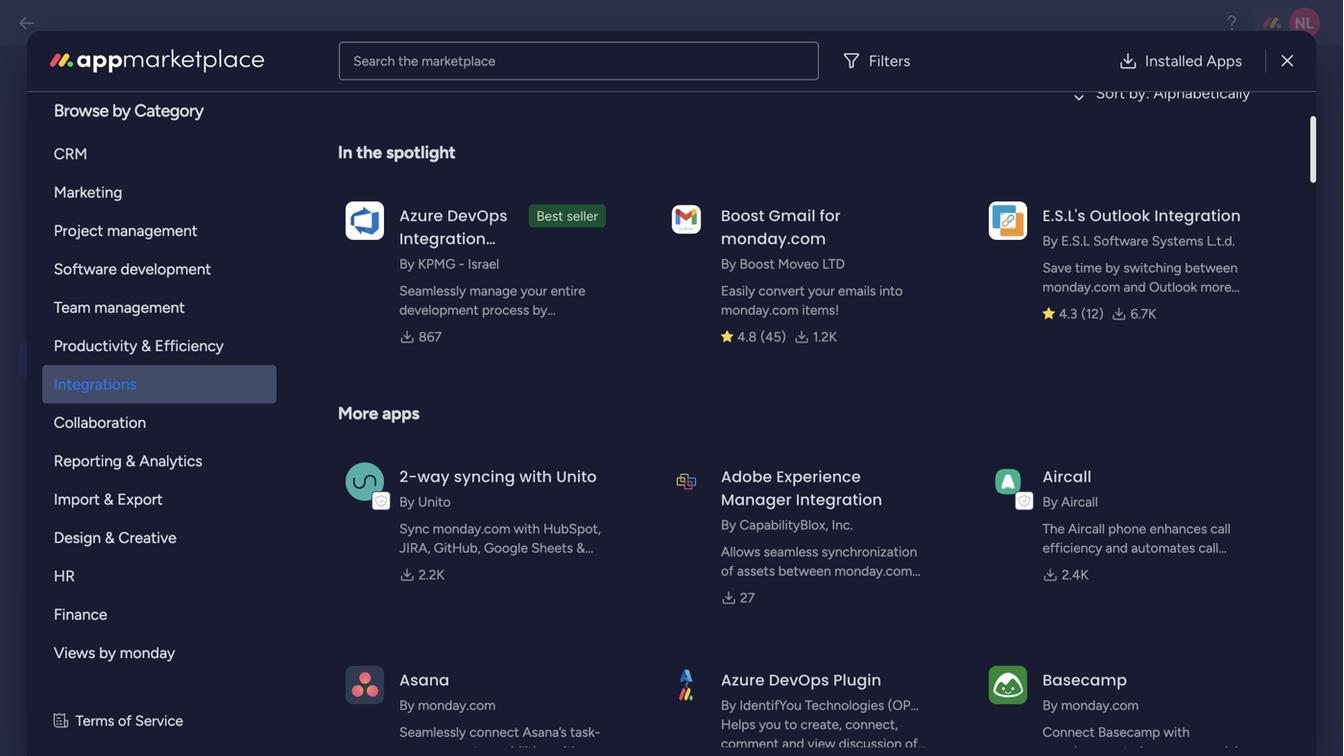 Task type: vqa. For each thing, say whether or not it's contained in the screenshot.
Usage stats "button"
yes



Task type: locate. For each thing, give the bounding box(es) containing it.
1 horizontal spatial integration
[[796, 489, 883, 511]]

by up easily
[[721, 256, 736, 272]]

by inside seamlessly manage your entire development process by connecting  azure devops and monday.com work os
[[533, 302, 548, 318]]

0 horizontal spatial development
[[121, 260, 211, 278]]

0 horizontal spatial you
[[550, 363, 574, 381]]

the for new
[[332, 204, 351, 219]]

logging
[[1043, 559, 1088, 576]]

integration inside the e.s.l's outlook integration by e.s.l software systems l.t.d.
[[1155, 205, 1241, 227]]

cross account copier
[[71, 644, 182, 691]]

the for the api documentation can be found at developers.monday.com
[[376, 263, 400, 280]]

identifyou
[[740, 698, 802, 714]]

1 horizontal spatial you
[[759, 717, 781, 733]]

1 vertical spatial more
[[1201, 279, 1232, 295]]

management down users "button"
[[94, 299, 185, 317]]

developers.monday.com
[[376, 284, 533, 302]]

outlook up 'e.s.l'
[[1090, 205, 1151, 227]]

sort by: alphabetically
[[1096, 84, 1251, 102]]

views by monday
[[54, 644, 175, 663]]

0 vertical spatial experience
[[777, 466, 861, 488]]

and for e.s.l's outlook integration
[[1124, 279, 1146, 295]]

synchronization
[[822, 544, 917, 560]]

api right new
[[380, 204, 399, 219]]

you inside helps you to create, connect, comment and view discussion of azure devops work items direct
[[759, 717, 781, 733]]

the for spotlight
[[356, 142, 382, 163]]

integration up inc.
[[796, 489, 883, 511]]

installed
[[1145, 52, 1203, 70]]

monday down permissions button
[[120, 644, 175, 663]]

api down work
[[487, 363, 509, 381]]

the right search
[[398, 53, 418, 69]]

between inside save time by switching between monday.com and outlook more easily.
[[1185, 260, 1238, 276]]

1 vertical spatial token
[[403, 140, 442, 157]]

2 horizontal spatial monday
[[613, 385, 665, 402]]

0 horizontal spatial apps
[[72, 560, 112, 580]]

1 horizontal spatial of
[[721, 563, 734, 580]]

by inside boost gmail for monday.com by boost moveo ltd
[[721, 256, 736, 272]]

installed apps
[[1145, 52, 1243, 70]]

api up integrations
[[72, 349, 98, 369]]

monday.com up '4.8 (45)'
[[721, 302, 799, 318]]

1 vertical spatial development
[[399, 302, 479, 318]]

in the spotlight
[[338, 142, 456, 163]]

1 horizontal spatial keep
[[1140, 744, 1169, 757]]

and down assets at the right bottom
[[721, 582, 743, 599]]

order
[[468, 385, 502, 402]]

aircall inside the aircall phone enhances call efficiency and automates call logging within monday.com crm.
[[1068, 521, 1105, 537]]

app logo image
[[346, 201, 384, 240], [989, 201, 1027, 240], [667, 201, 706, 240], [346, 463, 384, 501], [667, 463, 706, 501], [989, 463, 1027, 501], [346, 666, 384, 705], [667, 666, 706, 705], [989, 666, 1027, 705]]

unito up hubspot,
[[556, 466, 597, 488]]

monday.com inside save time by switching between monday.com and outlook more easily.
[[1043, 279, 1121, 295]]

2 vertical spatial more
[[399, 559, 431, 576]]

the inside the aircall phone enhances call efficiency and automates call logging within monday.com crm.
[[1043, 521, 1065, 537]]

outlook down 'switching'
[[1149, 279, 1197, 295]]

monday down powerful
[[613, 385, 665, 402]]

monday.com inside seamlessly manage your entire development process by connecting  azure devops and monday.com work os
[[399, 340, 477, 357]]

integration inside adobe experience manager integration by capabilityblox, inc.
[[796, 489, 883, 511]]

api inside button
[[72, 349, 98, 369]]

1 vertical spatial the
[[376, 363, 400, 381]]

import
[[54, 491, 100, 509]]

0 horizontal spatial of
[[118, 713, 132, 730]]

1 vertical spatial apps
[[72, 560, 112, 580]]

1 vertical spatial the
[[356, 142, 382, 163]]

with inside sync monday.com with hubspot, jira, github, google sheets & more
[[514, 521, 540, 537]]

0 vertical spatial basecamp
[[1043, 670, 1127, 691]]

more down l.t.d.
[[1201, 279, 1232, 295]]

0 vertical spatial monday
[[404, 363, 456, 381]]

0 horizontal spatial integration
[[399, 228, 486, 250]]

unito down way
[[418, 494, 451, 510]]

apps down the design
[[72, 560, 112, 580]]

more
[[338, 403, 378, 424]]

0 horizontal spatial software
[[54, 260, 117, 278]]

users
[[72, 264, 115, 285]]

enhances
[[1150, 521, 1207, 537]]

the up more apps
[[376, 363, 400, 381]]

0 horizontal spatial app
[[376, 407, 401, 424]]

connecting
[[399, 321, 468, 338]]

management up software development
[[107, 222, 198, 240]]

0 vertical spatial keep
[[620, 407, 651, 424]]

boost left the gmail
[[721, 205, 765, 227]]

0 vertical spatial unito
[[556, 466, 597, 488]]

powerful
[[577, 363, 634, 381]]

to inside 'connect basecamp with monday.com to keep your work i'
[[1124, 744, 1137, 757]]

0 vertical spatial of
[[721, 563, 734, 580]]

development
[[121, 260, 211, 278], [399, 302, 479, 318]]

1 vertical spatial in
[[319, 204, 329, 219]]

0 horizontal spatial work
[[811, 755, 840, 757]]

2 horizontal spatial integration
[[1155, 205, 1241, 227]]

monday.com down the gmail
[[721, 228, 826, 250]]

capabilities up apps
[[376, 385, 449, 402]]

api left tokens
[[533, 204, 552, 219]]

and left view
[[782, 736, 805, 752]]

1 horizontal spatial in
[[338, 142, 352, 163]]

and down entire
[[561, 321, 583, 338]]

monday.com down the connect
[[1043, 744, 1121, 757]]

1 vertical spatial integration
[[399, 228, 486, 250]]

keep
[[620, 407, 651, 424], [1140, 744, 1169, 757]]

by up the pvt
[[721, 698, 736, 714]]

devops
[[447, 205, 508, 227], [509, 321, 557, 338], [769, 670, 829, 691], [760, 755, 808, 757]]

by:
[[1129, 84, 1150, 102]]

1 vertical spatial management
[[94, 299, 185, 317]]

1 vertical spatial keep
[[1140, 744, 1169, 757]]

apps marketplace image
[[50, 49, 264, 72]]

to inside helps you to create, connect, comment and view discussion of azure devops work items direct
[[785, 717, 797, 733]]

software down project
[[54, 260, 117, 278]]

more inside administration learn more
[[73, 123, 106, 140]]

1 vertical spatial between
[[779, 563, 831, 580]]

2 horizontal spatial of
[[905, 736, 918, 752]]

adobe
[[721, 466, 772, 488], [747, 582, 787, 599]]

1 horizontal spatial capabilities
[[482, 744, 550, 757]]

1 horizontal spatial more
[[399, 559, 431, 576]]

0 vertical spatial between
[[1185, 260, 1238, 276]]

0 horizontal spatial unito
[[418, 494, 451, 510]]

monday.com inside basecamp by monday.com
[[1061, 698, 1139, 714]]

1 horizontal spatial apps
[[1207, 52, 1243, 70]]

app
[[399, 251, 431, 273]]

2 seamlessly from the top
[[399, 725, 466, 741]]

by inside adobe experience manager integration by capabilityblox, inc.
[[721, 517, 736, 533]]

found
[[578, 263, 616, 280]]

the inside 'the api documentation can be found at developers.monday.com'
[[376, 263, 400, 280]]

usage stats
[[72, 433, 162, 454]]

token for api v2 token
[[384, 87, 440, 112]]

management
[[107, 222, 198, 240], [94, 299, 185, 317], [399, 744, 479, 757]]

of inside helps you to create, connect, comment and view discussion of azure devops work items direct
[[905, 736, 918, 752]]

api up 'developers.monday.com' link
[[404, 263, 426, 280]]

2 vertical spatial monday
[[120, 644, 175, 663]]

between down seamless
[[779, 563, 831, 580]]

1 vertical spatial seamlessly
[[399, 725, 466, 741]]

software development
[[54, 260, 211, 278]]

software inside the e.s.l's outlook integration by e.s.l software systems l.t.d.
[[1093, 233, 1149, 249]]

os
[[515, 340, 534, 357]]

basecamp down basecamp by monday.com
[[1098, 725, 1160, 741]]

adobe down assets at the right bottom
[[747, 582, 787, 599]]

the left kpmg
[[376, 263, 400, 280]]

0 horizontal spatial between
[[779, 563, 831, 580]]

azure down comment
[[721, 755, 756, 757]]

of down (opc)
[[905, 736, 918, 752]]

the left spotlight
[[356, 142, 382, 163]]

with inside 2-way syncing with unito by unito
[[519, 466, 552, 488]]

the up efficiency
[[1043, 521, 1065, 537]]

1 vertical spatial app
[[376, 407, 401, 424]]

1 vertical spatial you
[[759, 717, 781, 733]]

google
[[484, 540, 528, 556]]

monday.com up the connect
[[1061, 698, 1139, 714]]

you inside the monday app api gives you powerful capabilities in order to enhance your monday app experience. it's very important to keep your api token secure.
[[550, 363, 574, 381]]

and for aircall
[[1106, 540, 1128, 556]]

1 vertical spatial adobe
[[747, 582, 787, 599]]

2 horizontal spatial the
[[398, 53, 418, 69]]

security button
[[19, 298, 242, 336]]

1 vertical spatial capabilities
[[482, 744, 550, 757]]

1 vertical spatial with
[[514, 521, 540, 537]]

asana
[[399, 670, 450, 691]]

0 horizontal spatial more
[[73, 123, 106, 140]]

the left new
[[332, 204, 351, 219]]

efficiency
[[1043, 540, 1103, 556]]

by inside asana by monday.com
[[399, 698, 415, 714]]

token for personal api token
[[403, 140, 442, 157]]

1 vertical spatial experience
[[790, 582, 857, 599]]

productivity & efficiency
[[54, 337, 224, 355]]

0 vertical spatial software
[[1093, 233, 1149, 249]]

monday.com down synchronization
[[835, 563, 912, 580]]

search the marketplace
[[353, 53, 496, 69]]

1 vertical spatial of
[[118, 713, 132, 730]]

and down 'switching'
[[1124, 279, 1146, 295]]

more inside save time by switching between monday.com and outlook more easily.
[[1201, 279, 1232, 295]]

with
[[519, 466, 552, 488], [514, 521, 540, 537], [1164, 725, 1190, 741]]

boost up easily
[[740, 256, 775, 272]]

by inside 2-way syncing with unito by unito
[[399, 494, 415, 510]]

0 vertical spatial token
[[384, 87, 440, 112]]

outlook inside save time by switching between monday.com and outlook more easily.
[[1149, 279, 1197, 295]]

azure up identifyou
[[721, 670, 765, 691]]

seamlessly down kpmg
[[399, 283, 466, 299]]

0 horizontal spatial in
[[319, 204, 329, 219]]

basecamp inside 'connect basecamp with monday.com to keep your work i'
[[1098, 725, 1160, 741]]

design
[[54, 529, 101, 547]]

1 seamlessly from the top
[[399, 283, 466, 299]]

save
[[1043, 260, 1072, 276]]

software
[[1093, 233, 1149, 249], [54, 260, 117, 278]]

you down identifyou
[[759, 717, 781, 733]]

and
[[1124, 279, 1146, 295], [561, 321, 583, 338], [1106, 540, 1128, 556], [721, 582, 743, 599], [782, 736, 805, 752]]

spotlight
[[386, 142, 456, 163]]

0 vertical spatial integration
[[1155, 205, 1241, 227]]

by down 2-
[[399, 494, 415, 510]]

ltd
[[744, 717, 764, 733]]

1 horizontal spatial development
[[399, 302, 479, 318]]

and inside allows seamless synchronization of assets between monday.com and adobe experience manager.
[[721, 582, 743, 599]]

app logo image for asana
[[346, 666, 384, 705]]

work inside 'connect basecamp with monday.com to keep your work i'
[[1202, 744, 1232, 757]]

search
[[353, 53, 395, 69]]

and up 'within'
[[1106, 540, 1128, 556]]

by right time
[[1106, 260, 1120, 276]]

to down identifyou
[[785, 717, 797, 733]]

your
[[521, 283, 547, 299], [808, 283, 835, 299], [581, 385, 610, 402], [654, 407, 683, 424], [1172, 744, 1199, 757]]

by up 'allows'
[[721, 517, 736, 533]]

import & export
[[54, 491, 163, 509]]

basecamp by monday.com
[[1043, 670, 1139, 714]]

1 horizontal spatial between
[[1185, 260, 1238, 276]]

monday.com down the automates
[[1131, 559, 1209, 576]]

integrations
[[54, 375, 137, 394]]

task-
[[570, 725, 601, 741]]

are
[[435, 204, 452, 219]]

0 vertical spatial app
[[459, 363, 484, 381]]

token down search the marketplace
[[384, 87, 440, 112]]

more down jira,
[[399, 559, 431, 576]]

integration inside azure devops integration app
[[399, 228, 486, 250]]

phone
[[1108, 521, 1147, 537]]

basecamp
[[1043, 670, 1127, 691], [1098, 725, 1160, 741]]

the inside the monday app api gives you powerful capabilities in order to enhance your monday app experience. it's very important to keep your api token secure.
[[376, 363, 400, 381]]

0 vertical spatial seamlessly
[[399, 283, 466, 299]]

adobe up manager
[[721, 466, 772, 488]]

monday.com up github,
[[433, 521, 511, 537]]

0 vertical spatial management
[[107, 222, 198, 240]]

easily.
[[1043, 298, 1079, 314]]

2 vertical spatial aircall
[[1068, 521, 1105, 537]]

kpmg
[[418, 256, 456, 272]]

0 vertical spatial more
[[73, 123, 106, 140]]

experience down seamless
[[790, 582, 857, 599]]

crm
[[54, 145, 87, 163]]

and inside helps you to create, connect, comment and view discussion of azure devops work items direct
[[782, 736, 805, 752]]

by inside azure devops plugin by identifyou technologies (opc) pvt ltd
[[721, 698, 736, 714]]

apps inside button
[[72, 560, 112, 580]]

terms of use image
[[54, 711, 68, 733]]

by inside basecamp by monday.com
[[1043, 698, 1058, 714]]

more down browse
[[73, 123, 106, 140]]

0 vertical spatial adobe
[[721, 466, 772, 488]]

1 horizontal spatial work
[[1202, 744, 1232, 757]]

between down l.t.d.
[[1185, 260, 1238, 276]]

by left 'e.s.l'
[[1043, 233, 1058, 249]]

management down connect
[[399, 744, 479, 757]]

api right the personal
[[377, 140, 400, 157]]

seamlessly inside seamlessly connect asana's task- management capabilities wit
[[399, 725, 466, 741]]

help image
[[1222, 13, 1242, 33]]

monday.com inside 'connect basecamp with monday.com to keep your work i'
[[1043, 744, 1121, 757]]

0 vertical spatial apps
[[1207, 52, 1243, 70]]

1.2k
[[813, 329, 837, 345]]

and inside the aircall phone enhances call efficiency and automates call logging within monday.com crm.
[[1106, 540, 1128, 556]]

seamlessly down asana by monday.com
[[399, 725, 466, 741]]

0 vertical spatial in
[[338, 142, 352, 163]]

app
[[459, 363, 484, 381], [376, 407, 401, 424]]

connect
[[1043, 725, 1095, 741]]

1 vertical spatial monday
[[613, 385, 665, 402]]

terms of service link
[[76, 711, 183, 733]]

azure devops integration app
[[399, 205, 508, 273]]

and for azure devops plugin
[[782, 736, 805, 752]]

azure up work
[[471, 321, 506, 338]]

plugin
[[834, 670, 882, 691]]

by right process
[[533, 302, 548, 318]]

2 vertical spatial of
[[905, 736, 918, 752]]

basecamp up the connect
[[1043, 670, 1127, 691]]

azure left only
[[399, 205, 443, 227]]

& for reporting
[[126, 452, 136, 471]]

capabilities down connect
[[482, 744, 550, 757]]

personal
[[319, 140, 374, 157]]

1 vertical spatial aircall
[[1061, 494, 1098, 510]]

reporting & analytics
[[54, 452, 202, 471]]

github,
[[434, 540, 481, 556]]

by down asana
[[399, 698, 415, 714]]

0 horizontal spatial capabilities
[[376, 385, 449, 402]]

867
[[419, 329, 442, 345]]

in for in the spotlight
[[338, 142, 352, 163]]

integration
[[1155, 205, 1241, 227], [399, 228, 486, 250], [796, 489, 883, 511]]

integration up systems
[[1155, 205, 1241, 227]]

app up in
[[459, 363, 484, 381]]

with inside 'connect basecamp with monday.com to keep your work i'
[[1164, 725, 1190, 741]]

0 horizontal spatial keep
[[620, 407, 651, 424]]

the for the monday app api gives you powerful capabilities in order to enhance your monday app experience. it's very important to keep your api token secure.
[[376, 363, 400, 381]]

devops inside azure devops integration app
[[447, 205, 508, 227]]

2 vertical spatial management
[[399, 744, 479, 757]]

0 vertical spatial you
[[550, 363, 574, 381]]

azure inside azure devops integration app
[[399, 205, 443, 227]]

0 horizontal spatial the
[[332, 204, 351, 219]]

between
[[1185, 260, 1238, 276], [779, 563, 831, 580]]

connect basecamp with monday.com to keep your work i
[[1043, 725, 1246, 757]]

experience inside adobe experience manager integration by capabilityblox, inc.
[[777, 466, 861, 488]]

1 vertical spatial basecamp
[[1098, 725, 1160, 741]]

more
[[73, 123, 106, 140], [1201, 279, 1232, 295], [399, 559, 431, 576]]

monday.com inside allows seamless synchronization of assets between monday.com and adobe experience manager.
[[835, 563, 912, 580]]

1 vertical spatial unito
[[418, 494, 451, 510]]

monday.com down asana
[[418, 698, 496, 714]]

seamlessly inside seamlessly manage your entire development process by connecting  azure devops and monday.com work os
[[399, 283, 466, 299]]

of right the 'terms'
[[118, 713, 132, 730]]

0 vertical spatial with
[[519, 466, 552, 488]]

api inside 'the api documentation can be found at developers.monday.com'
[[404, 263, 426, 280]]

1 vertical spatial boost
[[740, 256, 775, 272]]

team management
[[54, 299, 185, 317]]

browse
[[54, 100, 109, 121]]

manager
[[721, 489, 792, 511]]

and inside save time by switching between monday.com and outlook more easily.
[[1124, 279, 1146, 295]]

(opc)
[[888, 698, 925, 714]]

0 vertical spatial capabilities
[[376, 385, 449, 402]]

2 vertical spatial integration
[[796, 489, 883, 511]]

2-
[[399, 466, 417, 488]]

browse by category
[[54, 100, 204, 121]]

boost
[[721, 205, 765, 227], [740, 256, 775, 272]]

1 vertical spatial outlook
[[1149, 279, 1197, 295]]

apps
[[1207, 52, 1243, 70], [72, 560, 112, 580]]

0 vertical spatial the
[[376, 263, 400, 280]]

software up 'switching'
[[1093, 233, 1149, 249]]

0 vertical spatial the
[[398, 53, 418, 69]]

1 vertical spatial call
[[1199, 540, 1219, 556]]

0 vertical spatial outlook
[[1090, 205, 1151, 227]]

process
[[482, 302, 529, 318]]

collaboration
[[54, 414, 146, 432]]

2 vertical spatial the
[[332, 204, 351, 219]]

to right important
[[602, 407, 616, 424]]

to down basecamp by monday.com
[[1124, 744, 1137, 757]]

helps
[[721, 717, 756, 733]]

of
[[721, 563, 734, 580], [118, 713, 132, 730], [905, 736, 918, 752]]

-
[[459, 256, 465, 272]]

by up efficiency
[[1043, 494, 1058, 510]]

(12)
[[1081, 306, 1104, 322]]

0 vertical spatial development
[[121, 260, 211, 278]]

management for team management
[[94, 299, 185, 317]]

by up the connect
[[1043, 698, 1058, 714]]

directory
[[140, 518, 209, 538]]

integration up kpmg
[[399, 228, 486, 250]]

of down 'allows'
[[721, 563, 734, 580]]

1 horizontal spatial the
[[356, 142, 382, 163]]

token up there
[[403, 140, 442, 157]]

seamlessly for seamlessly manage your entire development process by connecting  azure devops and monday.com work os
[[399, 283, 466, 299]]

monday.com down connecting
[[399, 340, 477, 357]]

cross
[[71, 644, 115, 665]]

1 vertical spatial software
[[54, 260, 117, 278]]

app left experience.
[[376, 407, 401, 424]]

learn more link
[[34, 121, 242, 143]]

experience up inc.
[[777, 466, 861, 488]]

development up connecting
[[399, 302, 479, 318]]

sheets
[[531, 540, 573, 556]]

monday.com down time
[[1043, 279, 1121, 295]]

2 vertical spatial the
[[1043, 521, 1065, 537]]

account
[[119, 644, 182, 665]]

you up enhance
[[550, 363, 574, 381]]

api left v2 on the top of page
[[319, 87, 351, 112]]

& inside sync monday.com with hubspot, jira, github, google sheets & more
[[577, 540, 585, 556]]

development down customization button
[[121, 260, 211, 278]]

apps down help image
[[1207, 52, 1243, 70]]

1 horizontal spatial software
[[1093, 233, 1149, 249]]

monday down 867
[[404, 363, 456, 381]]

2 horizontal spatial more
[[1201, 279, 1232, 295]]

2 vertical spatial with
[[1164, 725, 1190, 741]]

by up the "copier"
[[99, 644, 116, 663]]



Task type: describe. For each thing, give the bounding box(es) containing it.
sort by: alphabetically button
[[1063, 78, 1265, 109]]

best seller
[[537, 208, 598, 224]]

convert
[[759, 283, 805, 299]]

filters
[[869, 52, 911, 70]]

comment
[[721, 736, 779, 752]]

time
[[1075, 260, 1102, 276]]

app logo image for basecamp
[[989, 666, 1027, 705]]

devops inside azure devops plugin by identifyou technologies (opc) pvt ltd
[[769, 670, 829, 691]]

of inside allows seamless synchronization of assets between monday.com and adobe experience manager.
[[721, 563, 734, 580]]

seamlessly for seamlessly connect asana's task- management capabilities wit
[[399, 725, 466, 741]]

api down more apps
[[376, 428, 398, 446]]

management inside seamlessly connect asana's task- management capabilities wit
[[399, 744, 479, 757]]

app logo image for e.s.l's outlook integration
[[989, 201, 1027, 240]]

tidy up
[[72, 475, 131, 496]]

stats
[[125, 433, 162, 454]]

& for design
[[105, 529, 115, 547]]

by right browse
[[112, 100, 131, 121]]

apps inside "button"
[[1207, 52, 1243, 70]]

users button
[[19, 256, 242, 293]]

1 horizontal spatial unito
[[556, 466, 597, 488]]

by inside aircall by aircall
[[1043, 494, 1058, 510]]

between inside allows seamless synchronization of assets between monday.com and adobe experience manager.
[[779, 563, 831, 580]]

e.s.l's
[[1043, 205, 1086, 227]]

personal
[[482, 204, 530, 219]]

in for in the new api there are only personal api tokens
[[319, 204, 329, 219]]

dapulse x slim image
[[1282, 49, 1293, 72]]

with for 2-way syncing with unito
[[514, 521, 540, 537]]

cross account copier button
[[19, 636, 242, 700]]

content
[[72, 518, 136, 538]]

capabilities inside the monday app api gives you powerful capabilities in order to enhance your monday app experience. it's very important to keep your api token secure.
[[376, 385, 449, 402]]

back to workspace image
[[17, 13, 36, 33]]

outlook inside the e.s.l's outlook integration by e.s.l software systems l.t.d.
[[1090, 205, 1151, 227]]

finance
[[54, 606, 107, 624]]

the for the aircall phone enhances call efficiency and automates call logging within monday.com crm.
[[1043, 521, 1065, 537]]

4.8
[[737, 329, 757, 345]]

(45)
[[761, 329, 786, 345]]

important
[[535, 407, 599, 424]]

keep inside the monday app api gives you powerful capabilities in order to enhance your monday app experience. it's very important to keep your api token secure.
[[620, 407, 651, 424]]

to up very
[[505, 385, 519, 402]]

asana by monday.com
[[399, 670, 496, 714]]

boost gmail for monday.com by boost moveo ltd
[[721, 205, 845, 272]]

systems
[[1152, 233, 1204, 249]]

marketing
[[54, 183, 122, 202]]

keep inside 'connect basecamp with monday.com to keep your work i'
[[1140, 744, 1169, 757]]

0 vertical spatial boost
[[721, 205, 765, 227]]

more inside sync monday.com with hubspot, jira, github, google sheets & more
[[399, 559, 431, 576]]

gmail
[[769, 205, 816, 227]]

& for import
[[104, 491, 114, 509]]

items
[[843, 755, 877, 757]]

and inside seamlessly manage your entire development process by connecting  azure devops and monday.com work os
[[561, 321, 583, 338]]

seamlessly manage your entire development process by connecting  azure devops and monday.com work os
[[399, 283, 586, 357]]

create,
[[801, 717, 842, 733]]

seamless
[[764, 544, 819, 560]]

experience inside allows seamless synchronization of assets between monday.com and adobe experience manager.
[[790, 582, 857, 599]]

helps you to create, connect, comment and view discussion of azure devops work items direct
[[721, 717, 925, 757]]

app logo image for boost gmail for monday.com
[[667, 201, 706, 240]]

personal api token
[[319, 140, 442, 157]]

devops inside seamlessly manage your entire development process by connecting  azure devops and monday.com work os
[[509, 321, 557, 338]]

monday.com inside asana by monday.com
[[418, 698, 496, 714]]

by inside the e.s.l's outlook integration by e.s.l software systems l.t.d.
[[1043, 233, 1058, 249]]

1 horizontal spatial app
[[459, 363, 484, 381]]

general button
[[19, 171, 242, 209]]

management for project management
[[107, 222, 198, 240]]

items!
[[802, 302, 839, 318]]

alphabetically
[[1154, 84, 1251, 102]]

tidy
[[72, 475, 104, 496]]

0 horizontal spatial monday
[[120, 644, 175, 663]]

integration for devops
[[399, 228, 486, 250]]

basecamp inside basecamp by monday.com
[[1043, 670, 1127, 691]]

with for basecamp
[[1164, 725, 1190, 741]]

within
[[1091, 559, 1128, 576]]

into
[[880, 283, 903, 299]]

allows seamless synchronization of assets between monday.com and adobe experience manager.
[[721, 544, 917, 599]]

marketplace
[[422, 53, 496, 69]]

your inside 'connect basecamp with monday.com to keep your work i'
[[1172, 744, 1199, 757]]

discussion
[[839, 736, 902, 752]]

app logo image for azure devops plugin
[[667, 666, 706, 705]]

there
[[402, 204, 432, 219]]

adobe inside allows seamless synchronization of assets between monday.com and adobe experience manager.
[[747, 582, 787, 599]]

token
[[402, 428, 438, 446]]

asana's
[[523, 725, 567, 741]]

v2
[[356, 87, 379, 112]]

app logo image for adobe experience manager integration
[[667, 463, 706, 501]]

& for productivity
[[141, 337, 151, 355]]

team
[[54, 299, 91, 317]]

manage
[[469, 283, 517, 299]]

0 vertical spatial aircall
[[1043, 466, 1092, 488]]

monday.com inside sync monday.com with hubspot, jira, github, google sheets & more
[[433, 521, 511, 537]]

save time by switching between monday.com and outlook more easily.
[[1043, 260, 1238, 314]]

the api documentation can be found at developers.monday.com
[[376, 263, 633, 302]]

tokens
[[555, 204, 592, 219]]

azure inside helps you to create, connect, comment and view discussion of azure devops work items direct
[[721, 755, 756, 757]]

entire
[[551, 283, 586, 299]]

very
[[504, 407, 532, 424]]

permissions
[[72, 602, 163, 623]]

terms of service
[[76, 713, 183, 730]]

can
[[532, 263, 555, 280]]

6.7k
[[1131, 306, 1157, 322]]

2.4k
[[1062, 567, 1089, 583]]

development inside seamlessly manage your entire development process by connecting  azure devops and monday.com work os
[[399, 302, 479, 318]]

by left kpmg
[[399, 256, 415, 272]]

by inside save time by switching between monday.com and outlook more easily.
[[1106, 260, 1120, 276]]

monday.com inside boost gmail for monday.com by boost moveo ltd
[[721, 228, 826, 250]]

experience.
[[404, 407, 478, 424]]

more apps
[[338, 403, 419, 424]]

4.3 (12)
[[1059, 306, 1104, 322]]

adobe inside adobe experience manager integration by capabilityblox, inc.
[[721, 466, 772, 488]]

seamlessly connect asana's task- management capabilities wit
[[399, 725, 601, 757]]

technologies
[[805, 698, 885, 714]]

project
[[54, 222, 103, 240]]

seller
[[567, 208, 598, 224]]

the for marketplace
[[398, 53, 418, 69]]

project management
[[54, 222, 198, 240]]

capabilityblox,
[[740, 517, 829, 533]]

syncing
[[454, 466, 515, 488]]

azure inside seamlessly manage your entire development process by connecting  azure devops and monday.com work os
[[471, 321, 506, 338]]

service
[[135, 713, 183, 730]]

israel
[[468, 256, 499, 272]]

monday.com inside 'easily convert your emails into monday.com items!'
[[721, 302, 799, 318]]

ltd
[[822, 256, 845, 272]]

azure inside azure devops plugin by identifyou technologies (opc) pvt ltd
[[721, 670, 765, 691]]

integration for outlook
[[1155, 205, 1241, 227]]

work inside helps you to create, connect, comment and view discussion of azure devops work items direct
[[811, 755, 840, 757]]

monday.com inside the aircall phone enhances call efficiency and automates call logging within monday.com crm.
[[1131, 559, 1209, 576]]

your inside 'easily convert your emails into monday.com items!'
[[808, 283, 835, 299]]

inc.
[[832, 517, 853, 533]]

in the new api there are only personal api tokens
[[319, 204, 592, 219]]

category
[[134, 100, 204, 121]]

capabilities inside seamlessly connect asana's task- management capabilities wit
[[482, 744, 550, 757]]

devops inside helps you to create, connect, comment and view discussion of azure devops work items direct
[[760, 755, 808, 757]]

your inside seamlessly manage your entire development process by connecting  azure devops and monday.com work os
[[521, 283, 547, 299]]

0 vertical spatial call
[[1211, 521, 1231, 537]]

be
[[558, 263, 575, 280]]

administration learn more
[[34, 82, 225, 140]]

noah lott image
[[1290, 8, 1320, 38]]

billing button
[[19, 383, 242, 420]]

it's
[[482, 407, 501, 424]]

view
[[808, 736, 836, 752]]

usage
[[72, 433, 120, 454]]

best
[[537, 208, 563, 224]]

1 horizontal spatial monday
[[404, 363, 456, 381]]

design & creative
[[54, 529, 177, 547]]

hr
[[54, 568, 75, 586]]



